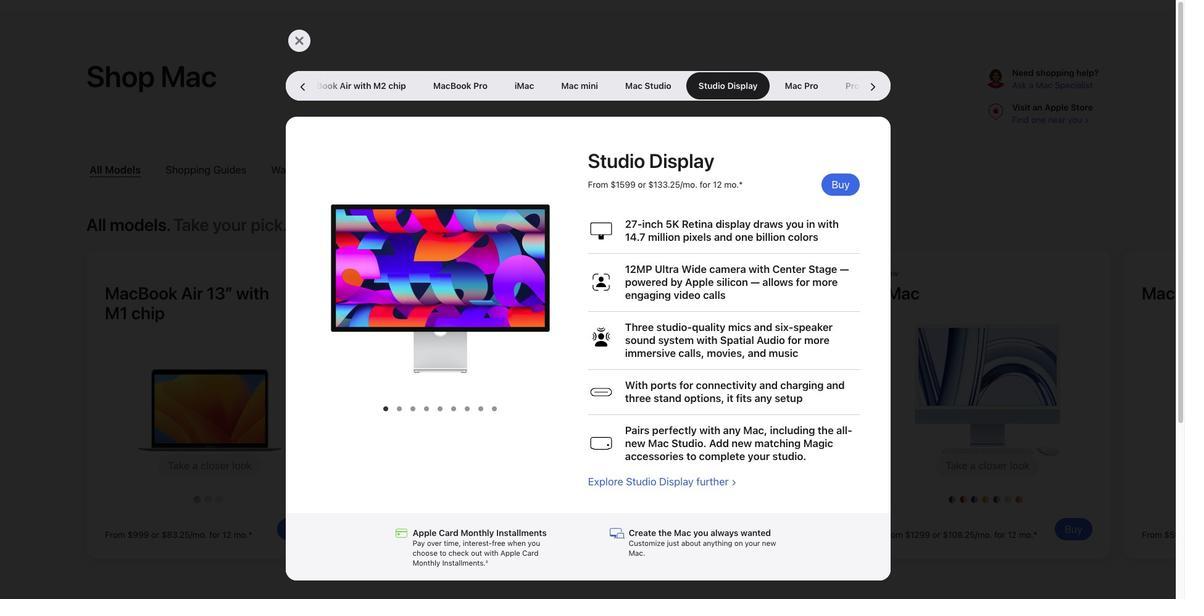 Task type: locate. For each thing, give the bounding box(es) containing it.
or right the $999
[[151, 530, 159, 540]]

list
[[86, 161, 673, 180]]

all left models.
[[86, 214, 106, 235]]

close image
[[293, 35, 305, 47]]

create the mac you always wanted customize just about anything on your new mac.
[[629, 528, 777, 558]]

you up about
[[694, 528, 709, 538]]

0 vertical spatial to
[[299, 164, 309, 176]]

interest-
[[463, 539, 492, 548]]

any right fits
[[755, 392, 772, 405]]

from $599
[[1143, 530, 1186, 540]]

it
[[727, 392, 734, 405]]

$1599 left about
[[646, 530, 671, 540]]

for down silver icon
[[209, 530, 220, 540]]

air right m1 chip
[[181, 283, 203, 304]]

always
[[711, 528, 739, 538]]

0 horizontal spatial 13"
[[207, 283, 233, 304]]

studio display dialog
[[137, 0, 1186, 599]]

for right anything
[[736, 530, 747, 540]]

buy link inside studio display dialog
[[822, 174, 860, 196]]

any inside pairs perfectly with any mac, including the all- new mac studio. add new matching magic accessories to complete your studio.
[[723, 424, 741, 437]]

1 vertical spatial your
[[748, 450, 770, 463]]

new down wanted
[[762, 539, 777, 548]]

2 vertical spatial apple
[[501, 549, 521, 558]]

allows
[[763, 276, 794, 288]]

more
[[813, 276, 838, 288], [805, 334, 830, 346]]

mac inside the create the mac you always wanted customize just about anything on your new mac.
[[674, 528, 692, 538]]

pro display xdr
[[846, 81, 913, 91]]

0 vertical spatial more
[[813, 276, 838, 288]]

0 horizontal spatial to
[[299, 164, 309, 176]]

1 13" from the left
[[207, 283, 233, 304]]

macbook for macbook air 13" and 15" with m2 chip
[[364, 283, 437, 304]]

new
[[624, 269, 640, 278], [883, 269, 899, 278]]

display inside button
[[862, 81, 892, 91]]

13" inside macbook air 13" with m1 chip
[[207, 283, 233, 304]]

—
[[840, 263, 849, 275], [751, 276, 760, 288]]

tab list
[[137, 71, 926, 101]]

colors
[[788, 231, 819, 243]]

you up colors
[[786, 218, 804, 230]]

0 horizontal spatial any
[[723, 424, 741, 437]]

0 horizontal spatial $133.25
[[649, 180, 681, 190]]

and inside "macbook air 13" and 15" with m2 chip"
[[496, 283, 525, 304]]

1 vertical spatial any
[[723, 424, 741, 437]]

0 vertical spatial any
[[755, 392, 772, 405]]

1 horizontal spatial air
[[340, 81, 352, 91]]

and left 15"
[[496, 283, 525, 304]]

including
[[770, 424, 815, 437]]

list containing all models
[[86, 161, 673, 180]]

2 horizontal spatial new
[[762, 539, 777, 548]]

1 horizontal spatial one
[[1032, 115, 1047, 125]]

1 vertical spatial one
[[735, 231, 754, 243]]

new down mac, on the bottom right of page
[[732, 437, 752, 450]]

calls,
[[679, 347, 705, 359]]

1 horizontal spatial $1599
[[646, 530, 671, 540]]

the up just
[[659, 528, 672, 538]]

0 vertical spatial imac
[[515, 81, 534, 91]]

for up "options,"
[[680, 379, 694, 392]]

studio inside button
[[645, 81, 672, 91]]

green image
[[994, 496, 1001, 503]]

mac studio button
[[612, 71, 685, 101]]

six-
[[775, 321, 794, 333]]

1 vertical spatial from $1599 or $133.25 /mo. for 12 mo. *
[[624, 530, 779, 540]]

0 horizontal spatial $1599
[[611, 180, 636, 190]]

1 horizontal spatial monthly
[[461, 528, 494, 538]]

for down 'six-'
[[788, 334, 802, 346]]

all for all models. take your pick.
[[86, 214, 106, 235]]

you down store
[[1069, 115, 1083, 125]]

perfectly
[[652, 424, 697, 437]]

1 vertical spatial more
[[805, 334, 830, 346]]

from left $1299
[[883, 530, 903, 540]]

apple down the when
[[501, 549, 521, 558]]

1 horizontal spatial the
[[818, 424, 834, 437]]

0 horizontal spatial apple
[[501, 549, 521, 558]]

one down display
[[735, 231, 754, 243]]

$108.25
[[943, 530, 975, 540]]

with
[[625, 379, 648, 392]]

for inside three studio-quality mics and six-speaker sound system with spatial audio for more immersive calls, movies, and music
[[788, 334, 802, 346]]

macbook inside "new macbook pro 14" and 16""
[[624, 283, 697, 304]]

to down over
[[440, 549, 447, 558]]

air right m2
[[441, 283, 463, 304]]

apple inside apple card monthly installments pay over time, interest-free when you choose to check out with apple card monthly installments.
[[501, 549, 521, 558]]

or right $1299
[[933, 530, 941, 540]]

1 horizontal spatial any
[[755, 392, 772, 405]]

all
[[90, 164, 102, 176], [86, 214, 106, 235]]

all models list
[[0, 244, 1186, 584]]

0 vertical spatial —
[[840, 263, 849, 275]]

2 horizontal spatial air
[[441, 283, 463, 304]]

studio display inside studio display 'button'
[[699, 81, 758, 91]]

new for macbook
[[624, 269, 640, 278]]

three
[[625, 321, 654, 333]]

$1599 down experience
[[611, 180, 636, 190]]

1 vertical spatial imac
[[883, 283, 920, 304]]

from down "the mac experience" link at the top of page
[[588, 180, 608, 190]]

1 vertical spatial apple
[[685, 276, 714, 288]]

choose
[[413, 549, 438, 558]]

1 horizontal spatial to
[[440, 549, 447, 558]]

1 vertical spatial to
[[687, 450, 697, 463]]

wanted
[[741, 528, 771, 538]]

all left models
[[90, 164, 102, 176]]

create
[[629, 528, 657, 538]]

12 up ◊
[[485, 530, 494, 540]]

studio
[[645, 81, 672, 91], [699, 81, 726, 91], [588, 149, 646, 173], [626, 476, 657, 488]]

apple down wide on the right of page
[[685, 276, 714, 288]]

13" for and
[[466, 283, 492, 304]]

12 up display
[[713, 180, 722, 190]]

/mo. up retina on the right of the page
[[681, 180, 698, 190]]

2 vertical spatial to
[[440, 549, 447, 558]]

your down the matching
[[748, 450, 770, 463]]

pink image
[[960, 496, 968, 503]]

ask a mac specialist link
[[1013, 80, 1093, 90]]

0 vertical spatial all
[[90, 164, 102, 176]]

macbook inside "macbook air 13" and 15" with m2 chip"
[[364, 283, 437, 304]]

0 horizontal spatial —
[[751, 276, 760, 288]]

2 vertical spatial your
[[745, 539, 760, 548]]

macbook inside macbook air 13" with m1 chip
[[105, 283, 178, 304]]

12 right on
[[749, 530, 758, 540]]

silver image
[[216, 496, 223, 503]]

studio-
[[657, 321, 692, 333]]

your right the take
[[213, 214, 247, 235]]

0 horizontal spatial new
[[624, 269, 640, 278]]

2 new from the left
[[883, 269, 899, 278]]

mo. right the interest-
[[496, 530, 511, 540]]

matching
[[755, 437, 801, 450]]

experience
[[598, 164, 651, 176]]

draws
[[754, 218, 784, 230]]

with inside apple card monthly installments pay over time, interest-free when you choose to check out with apple card monthly installments.
[[484, 549, 499, 558]]

mo. inside studio display dialog
[[725, 180, 739, 190]]

accessories
[[625, 450, 684, 463]]

0 vertical spatial apple
[[1045, 103, 1069, 112]]

when
[[508, 539, 526, 548]]

0 horizontal spatial monthly
[[413, 559, 440, 568]]

you up card
[[528, 539, 540, 548]]

studio display button
[[685, 71, 772, 101]]

all inside list
[[90, 164, 102, 176]]

visit
[[1013, 103, 1031, 112]]

1 horizontal spatial 13"
[[466, 283, 492, 304]]

studio display tab list
[[379, 406, 501, 411]]

any
[[755, 392, 772, 405], [723, 424, 741, 437]]

center
[[773, 263, 806, 275]]

macbook air 13" with m1&nbsp;chip available colors: list
[[86, 481, 333, 503]]

imac button
[[501, 71, 548, 101]]

guides
[[213, 164, 246, 176]]

m2 chip
[[374, 81, 406, 91]]

and
[[714, 231, 733, 243], [496, 283, 525, 304], [754, 321, 773, 333], [748, 347, 767, 359], [760, 379, 778, 392], [827, 379, 845, 392]]

with inside three studio-quality mics and six-speaker sound system with spatial audio for more immersive calls, movies, and music
[[697, 334, 718, 346]]

find one near you link
[[1013, 115, 1089, 125]]

studio.
[[672, 437, 707, 450]]

new inside the create the mac you always wanted customize just about anything on your new mac.
[[762, 539, 777, 548]]

macbook
[[300, 81, 338, 91], [433, 81, 472, 91], [105, 283, 178, 304], [364, 283, 437, 304], [624, 283, 697, 304]]

1 vertical spatial the
[[659, 528, 672, 538]]

1 horizontal spatial apple
[[685, 276, 714, 288]]

new
[[625, 437, 646, 450], [732, 437, 752, 450], [762, 539, 777, 548]]

to
[[299, 164, 309, 176], [687, 450, 697, 463], [440, 549, 447, 558]]

1 vertical spatial all
[[86, 214, 106, 235]]

mac mini list
[[1124, 489, 1186, 503]]

one down the an
[[1032, 115, 1047, 125]]

0 vertical spatial one
[[1032, 115, 1047, 125]]

calls
[[703, 289, 726, 301]]

air left m2 chip
[[340, 81, 352, 91]]

0 horizontal spatial air
[[181, 283, 203, 304]]

all models. take your pick.
[[86, 214, 287, 235]]

you inside the create the mac you always wanted customize just about anything on your new mac.
[[694, 528, 709, 538]]

more down speaker
[[805, 334, 830, 346]]

1 horizontal spatial new
[[883, 269, 899, 278]]

1 horizontal spatial new
[[732, 437, 752, 450]]

shopping
[[165, 164, 211, 176]]

more inside 12mp ultra wide camera with center stage — powered by apple silicon — allows for more engaging video calls
[[813, 276, 838, 288]]

mac inside pairs perfectly with any mac, including the all- new mac studio. add new matching magic accessories to complete your studio.
[[648, 437, 669, 450]]

apple
[[1045, 103, 1069, 112], [685, 276, 714, 288], [501, 549, 521, 558]]

— left the allows
[[751, 276, 760, 288]]

macbook for macbook air with m2 chip
[[300, 81, 338, 91]]

1 vertical spatial $133.25
[[684, 530, 716, 540]]

1 new from the left
[[624, 269, 640, 278]]

fits
[[736, 392, 752, 405]]

any up add
[[723, 424, 741, 437]]

an
[[1033, 103, 1043, 112]]

air inside button
[[340, 81, 352, 91]]

or down experience
[[638, 180, 646, 190]]

2 horizontal spatial to
[[687, 450, 697, 463]]

buy link
[[822, 174, 860, 196], [277, 518, 315, 540], [537, 518, 574, 540], [1055, 518, 1093, 540]]

to down the studio.
[[687, 450, 697, 463]]

the
[[818, 424, 834, 437], [659, 528, 672, 538]]

to inside pairs perfectly with any mac, including the all- new mac studio. add new matching magic accessories to complete your studio.
[[687, 450, 697, 463]]

air inside macbook air 13" with m1 chip
[[181, 283, 203, 304]]

2 horizontal spatial apple
[[1045, 103, 1069, 112]]

one inside the visit an apple store find one near you
[[1032, 115, 1047, 125]]

— right stage
[[840, 263, 849, 275]]

new for imac
[[883, 269, 899, 278]]

macbook inside macbook air with m2 chip button
[[300, 81, 338, 91]]

immersive
[[625, 347, 676, 359]]

new down pairs
[[625, 437, 646, 450]]

to left save
[[299, 164, 309, 176]]

you
[[1069, 115, 1083, 125], [786, 218, 804, 230], [694, 528, 709, 538], [528, 539, 540, 548]]

1 vertical spatial $1599
[[646, 530, 671, 540]]

13"
[[207, 283, 233, 304], [466, 283, 492, 304]]

or $108.25 /mo. for 12 mo. *
[[933, 530, 1038, 540]]

studio display
[[699, 81, 758, 91], [588, 149, 715, 173]]

from $999 or $83.25 /mo. for 12 mo. *
[[105, 530, 252, 540]]

anything
[[703, 539, 733, 548]]

$133.25 inside studio display dialog
[[649, 180, 681, 190]]

air for with
[[181, 283, 203, 304]]

macbook air 13" and 15" with m2 chip available colors: list
[[346, 481, 593, 503]]

1 vertical spatial —
[[751, 276, 760, 288]]

from $1599 or $133.25 /mo. for 12 mo. * inside all models list
[[624, 530, 779, 540]]

more down stage
[[813, 276, 838, 288]]

new for pairs perfectly with any mac, including the all- new mac studio. add new matching magic accessories to complete your studio.
[[732, 437, 752, 450]]

one inside 27-inch 5k retina display draws you in with 14.7 million pixels and one billion colors
[[735, 231, 754, 243]]

15"
[[528, 283, 554, 304]]

14"
[[730, 283, 756, 304]]

0 horizontal spatial new
[[625, 437, 646, 450]]

for down center
[[796, 276, 810, 288]]

0 vertical spatial from $1599 or $133.25 /mo. for 12 mo. *
[[588, 180, 743, 190]]

the inside pairs perfectly with any mac, including the all- new mac studio. add new matching magic accessories to complete your studio.
[[818, 424, 834, 437]]

macbook for macbook pro
[[433, 81, 472, 91]]

new for create the mac you always wanted customize just about anything on your new mac.
[[762, 539, 777, 548]]

2 13" from the left
[[466, 283, 492, 304]]

0 horizontal spatial one
[[735, 231, 754, 243]]

macbook inside macbook pro button
[[433, 81, 472, 91]]

0 horizontal spatial imac
[[515, 81, 534, 91]]

inch
[[642, 218, 663, 230]]

and down display
[[714, 231, 733, 243]]

blue image
[[949, 496, 957, 503]]

save
[[311, 164, 334, 176]]

the up magic
[[818, 424, 834, 437]]

1 horizontal spatial imac
[[883, 283, 920, 304]]

time,
[[444, 539, 461, 548]]

apple inside 12mp ultra wide camera with center stage — powered by apple silicon — allows for more engaging video calls
[[685, 276, 714, 288]]

and up audio
[[754, 321, 773, 333]]

air inside "macbook air 13" and 15" with m2 chip"
[[441, 283, 463, 304]]

monthly
[[461, 528, 494, 538], [413, 559, 440, 568]]

0 vertical spatial monthly
[[461, 528, 494, 538]]

buy inside studio display dialog
[[832, 178, 850, 191]]

for up retina on the right of the page
[[700, 180, 711, 190]]

24-inch imac available colors: list
[[865, 481, 1112, 503]]

your down wanted
[[745, 539, 760, 548]]

new inside the new imac
[[883, 269, 899, 278]]

1 horizontal spatial $133.25
[[684, 530, 716, 540]]

$1599
[[611, 180, 636, 190], [646, 530, 671, 540]]

/mo.
[[681, 180, 698, 190], [190, 530, 207, 540], [452, 530, 469, 540], [716, 530, 733, 540], [975, 530, 993, 540]]

0 vertical spatial studio display
[[699, 81, 758, 91]]

$133.25 right just
[[684, 530, 716, 540]]

visit an apple store find one near you
[[1013, 103, 1094, 125]]

silicon
[[717, 276, 748, 288]]

mac pro button
[[772, 71, 832, 101]]

or right customize
[[674, 530, 682, 540]]

1 vertical spatial studio display
[[588, 149, 715, 173]]

new inside "new macbook pro 14" and 16""
[[624, 269, 640, 278]]

pro
[[474, 81, 488, 91], [805, 81, 819, 91], [846, 81, 860, 91], [700, 283, 726, 304]]

purple image
[[971, 496, 979, 503]]

for up out
[[471, 530, 482, 540]]

new imac
[[883, 269, 920, 304]]

14.7
[[625, 231, 646, 243]]

0 vertical spatial $133.25
[[649, 180, 681, 190]]

$599
[[1165, 530, 1186, 540]]

space gray image
[[193, 496, 201, 503]]

more inside three studio-quality mics and six-speaker sound system with spatial audio for more immersive calls, movies, and music
[[805, 334, 830, 346]]

complete
[[699, 450, 746, 463]]

macbook for macbook air 13" with m1 chip
[[105, 283, 178, 304]]

mo. up display
[[725, 180, 739, 190]]

monthly down choose
[[413, 559, 440, 568]]

the mac experience
[[555, 164, 651, 176]]

13" inside "macbook air 13" and 15" with m2 chip"
[[466, 283, 492, 304]]

0 vertical spatial the
[[818, 424, 834, 437]]

new macbook pro 14" and 16"
[[624, 269, 819, 304]]

for
[[700, 180, 711, 190], [796, 276, 810, 288], [788, 334, 802, 346], [680, 379, 694, 392], [209, 530, 220, 540], [471, 530, 482, 540], [736, 530, 747, 540], [995, 530, 1006, 540]]

/mo. down yellow 'icon'
[[975, 530, 993, 540]]

monthly up the interest-
[[461, 528, 494, 538]]

free
[[492, 539, 506, 548]]

mac mini button
[[548, 71, 612, 101]]

$133.25 up 5k
[[649, 180, 681, 190]]

apple up near
[[1045, 103, 1069, 112]]

0 horizontal spatial the
[[659, 528, 672, 538]]

0 vertical spatial $1599
[[611, 180, 636, 190]]

1 vertical spatial monthly
[[413, 559, 440, 568]]



Task type: vqa. For each thing, say whether or not it's contained in the screenshot.
Sales And Refunds link at bottom
no



Task type: describe. For each thing, give the bounding box(es) containing it.
for inside 'with ports for connectivity and charging and three stand options, it fits any setup'
[[680, 379, 694, 392]]

from inside studio display dialog
[[588, 180, 608, 190]]

three
[[625, 392, 651, 405]]

all for all models
[[90, 164, 102, 176]]

from up mac.
[[624, 530, 644, 540]]

engaging
[[625, 289, 671, 301]]

macbook air 13" with m1 chip
[[105, 283, 269, 324]]

retina
[[682, 218, 713, 230]]

with inside 12mp ultra wide camera with center stage — powered by apple silicon — allows for more engaging video calls
[[749, 263, 770, 275]]

silver image
[[1005, 496, 1012, 503]]

macbook air with m2 chip button
[[286, 71, 420, 101]]

air for and
[[441, 283, 463, 304]]

mini
[[581, 81, 598, 91]]

studio inside 'button'
[[699, 81, 726, 91]]

apple card
[[413, 528, 459, 538]]

mac pro
[[785, 81, 819, 91]]

installments
[[497, 528, 547, 538]]

explore
[[588, 476, 624, 488]]

buy link for $1099 or $91.58 /mo. for 12 mo. *
[[537, 518, 574, 540]]

and 16"
[[759, 283, 819, 304]]

any inside 'with ports for connectivity and charging and three stand options, it fits any setup'
[[755, 392, 772, 405]]

about
[[682, 539, 701, 548]]

/mo. down space gray icon
[[190, 530, 207, 540]]

12mp ultra wide camera with center stage — powered by apple silicon — allows for more engaging video calls
[[625, 263, 849, 301]]

mac m
[[1143, 283, 1186, 304]]

mics
[[728, 321, 752, 333]]

and inside 27-inch 5k retina display draws you in with 14.7 million pixels and one billion colors
[[714, 231, 733, 243]]

to inside apple card monthly installments pay over time, interest-free when you choose to check out with apple card monthly installments.
[[440, 549, 447, 558]]

by
[[671, 276, 683, 288]]

with ports for connectivity and charging and three stand options, it fits any setup
[[625, 379, 845, 405]]

need
[[1013, 68, 1034, 78]]

store
[[1071, 103, 1094, 112]]

with inside macbook air 13" with m1 chip
[[236, 283, 269, 304]]

wide
[[682, 263, 707, 275]]

mo. down the macbook air 13" with m1&nbsp;chip available colors: list
[[234, 530, 249, 540]]

setup
[[775, 392, 803, 405]]

explore studio display further link
[[588, 476, 737, 488]]

display inside 'button'
[[728, 81, 758, 91]]

1 horizontal spatial —
[[840, 263, 849, 275]]

mac inside all models list
[[1143, 283, 1176, 304]]

gold image
[[204, 496, 212, 503]]

a
[[1029, 80, 1034, 90]]

27-
[[625, 218, 642, 230]]

mac.
[[629, 549, 646, 558]]

the inside the create the mac you always wanted customize just about anything on your new mac.
[[659, 528, 672, 538]]

billion
[[756, 231, 786, 243]]

shop mac
[[86, 59, 217, 94]]

ways to save link
[[271, 164, 334, 177]]

$1599 inside studio display dialog
[[611, 180, 636, 190]]

explore studio display further
[[588, 476, 729, 488]]

stand
[[654, 392, 682, 405]]

your inside pairs perfectly with any mac, including the all- new mac studio. add new matching magic accessories to complete your studio.
[[748, 450, 770, 463]]

$1099
[[387, 530, 412, 540]]

front view of the 5k retina display. image
[[328, 186, 552, 392]]

studio.
[[773, 450, 807, 463]]

you inside apple card monthly installments pay over time, interest-free when you choose to check out with apple card monthly installments.
[[528, 539, 540, 548]]

card
[[523, 549, 539, 558]]

further
[[697, 476, 729, 488]]

just
[[667, 539, 680, 548]]

and up 'setup'
[[760, 379, 778, 392]]

powered
[[625, 276, 668, 288]]

financing image
[[394, 526, 409, 541]]

12 inside studio display dialog
[[713, 180, 722, 190]]

apple inside the visit an apple store find one near you
[[1045, 103, 1069, 112]]

stage
[[809, 263, 838, 275]]

air for m2 chip
[[340, 81, 352, 91]]

with inside "macbook air 13" and 15" with m2 chip"
[[364, 303, 398, 324]]

with inside pairs perfectly with any mac, including the all- new mac studio. add new matching magic accessories to complete your studio.
[[700, 424, 721, 437]]

with inside button
[[354, 81, 371, 91]]

for inside 12mp ultra wide camera with center stage — powered by apple silicon — allows for more engaging video calls
[[796, 276, 810, 288]]

pairs perfectly with any mac, including the all- new mac studio. add new matching magic accessories to complete your studio.
[[625, 424, 853, 463]]

pay
[[413, 539, 425, 548]]

0 vertical spatial your
[[213, 214, 247, 235]]

from $1599 or $133.25 /mo. for 12 mo. * inside studio display dialog
[[588, 180, 743, 190]]

12 down silver icon
[[223, 530, 232, 540]]

the mac experience link
[[555, 164, 651, 177]]

m2
[[401, 303, 426, 324]]

near
[[1049, 115, 1066, 125]]

12mp
[[625, 263, 653, 275]]

ways to save
[[271, 164, 334, 176]]

buy for from $999 or $83.25 /mo. for 12 mo. *
[[287, 523, 305, 535]]

from left $599
[[1143, 530, 1163, 540]]

buy link for from $1599 or $133.25 /mo. for 12 mo. *
[[822, 174, 860, 196]]

$999
[[127, 530, 149, 540]]

check
[[449, 549, 469, 558]]

shopping guides
[[165, 164, 246, 176]]

mac mini
[[562, 81, 598, 91]]

ways
[[271, 164, 297, 176]]

shopping guides link
[[165, 164, 246, 177]]

macbook air with m2 chip
[[300, 81, 406, 91]]

macbook pro 14" and&nbsp;16"
<br /> available colors: list
[[605, 481, 852, 503]]

ask
[[1013, 80, 1027, 90]]

apple card monthly installments pay over time, interest-free when you choose to check out with apple card monthly installments.
[[413, 528, 547, 568]]

m1 chip
[[105, 303, 165, 324]]

buy for from $1599 or $133.25 /mo. for 12 mo. *
[[832, 178, 850, 191]]

yellow image
[[983, 496, 990, 503]]

the
[[555, 164, 573, 176]]

audio
[[757, 334, 785, 346]]

from left the $999
[[105, 530, 125, 540]]

you inside the visit an apple store find one near you
[[1069, 115, 1083, 125]]

your inside the create the mac you always wanted customize just about anything on your new mac.
[[745, 539, 760, 548]]

on
[[735, 539, 743, 548]]

orange image
[[1016, 496, 1023, 503]]

for down the green image on the bottom of the page
[[995, 530, 1006, 540]]

* inside studio display dialog
[[739, 180, 743, 190]]

or inside studio display dialog
[[638, 180, 646, 190]]

pick.
[[251, 214, 287, 235]]

$1599 inside all models list
[[646, 530, 671, 540]]

mo. right on
[[760, 530, 775, 540]]

magic
[[804, 437, 834, 450]]

imac inside all models list
[[883, 283, 920, 304]]

imac inside button
[[515, 81, 534, 91]]

over
[[427, 539, 442, 548]]

pro inside "new macbook pro 14" and 16""
[[700, 283, 726, 304]]

and right "charging"
[[827, 379, 845, 392]]

system
[[658, 334, 694, 346]]

$1299
[[906, 530, 931, 540]]

/mo. inside studio display dialog
[[681, 180, 698, 190]]

12 down silver image
[[1008, 530, 1017, 540]]

buy for $1099 or $91.58 /mo. for 12 mo. *
[[546, 523, 564, 535]]

take
[[174, 214, 209, 235]]

connectivity
[[696, 379, 757, 392]]

mo. down orange icon
[[1019, 530, 1034, 540]]

you inside 27-inch 5k retina display draws you in with 14.7 million pixels and one billion colors
[[786, 218, 804, 230]]

13" for with
[[207, 283, 233, 304]]

out
[[471, 549, 482, 558]]

buy link for from $999 or $83.25 /mo. for 12 mo. *
[[277, 518, 315, 540]]

shop
[[86, 59, 155, 94]]

/mo. left on
[[716, 530, 733, 540]]

with inside 27-inch 5k retina display draws you in with 14.7 million pixels and one billion colors
[[818, 218, 839, 230]]

or right financing icon
[[414, 530, 423, 540]]

find
[[1013, 115, 1030, 125]]

options,
[[684, 392, 725, 405]]

and down audio
[[748, 347, 767, 359]]

ultra
[[655, 263, 679, 275]]

tab list containing macbook air with m2 chip
[[137, 71, 926, 101]]

$133.25 inside all models list
[[684, 530, 716, 540]]

/mo. up check
[[452, 530, 469, 540]]

pairs
[[625, 424, 650, 437]]

help?
[[1077, 68, 1099, 78]]

three studio-quality mics and six-speaker sound system with spatial audio for more immersive calls, movies, and music
[[625, 321, 833, 359]]

models.
[[110, 214, 171, 235]]

mac inside need shopping help? ask a mac specialist
[[1036, 80, 1053, 90]]

gallery group
[[317, 171, 1186, 418]]

pixels
[[683, 231, 712, 243]]

macbook pro button
[[420, 71, 501, 101]]



